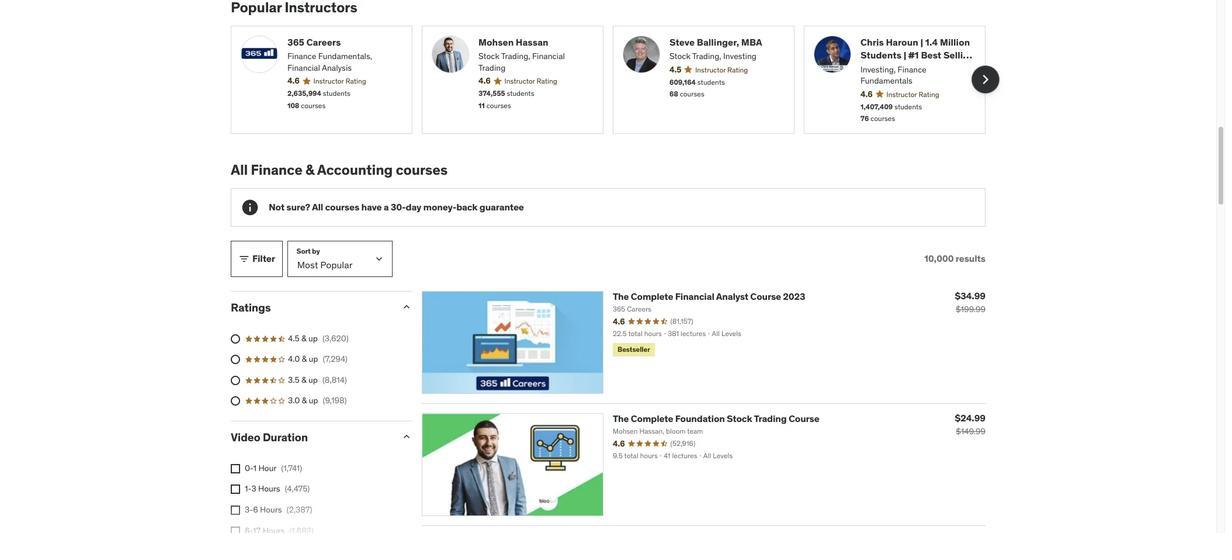 Task type: locate. For each thing, give the bounding box(es) containing it.
students right 1,407,409
[[895, 102, 923, 111]]

hours for 3-6 hours
[[260, 505, 282, 515]]

financial up the 2,635,994
[[288, 62, 320, 73]]

1 vertical spatial hours
[[260, 505, 282, 515]]

1 horizontal spatial 4.6
[[479, 76, 491, 86]]

4.6 up the 2,635,994
[[288, 76, 300, 86]]

xsmall image
[[231, 464, 240, 473], [231, 506, 240, 515], [231, 527, 240, 533]]

the
[[613, 290, 629, 302], [613, 413, 629, 424]]

2 horizontal spatial 4.6
[[861, 89, 873, 99]]

hours
[[258, 484, 280, 494], [260, 505, 282, 515]]

financial left analyst
[[676, 290, 715, 302]]

2 the from the top
[[613, 413, 629, 424]]

financial for hassan
[[533, 51, 565, 61]]

finance down '#1' at the top of the page
[[898, 64, 927, 75]]

students inside 609,164 students 68 courses
[[698, 77, 725, 86]]

finance inside 365 careers finance fundamentals, financial analysis
[[288, 51, 317, 61]]

2 trading, from the left
[[693, 51, 722, 61]]

4.5 for 4.5
[[670, 64, 682, 75]]

1 vertical spatial |
[[904, 49, 907, 61]]

instructor rating down analysis
[[314, 77, 366, 86]]

back
[[457, 201, 478, 213]]

stock inside the steve ballinger, mba stock trading, investing
[[670, 51, 691, 61]]

& right 3.5
[[302, 375, 307, 385]]

1 horizontal spatial stock
[[670, 51, 691, 61]]

10,000
[[925, 253, 954, 264]]

1 vertical spatial small image
[[401, 301, 413, 313]]

not
[[269, 201, 285, 213]]

& right 3.0
[[302, 395, 307, 406]]

financial down mohsen hassan link
[[533, 51, 565, 61]]

& up sure?
[[306, 161, 315, 179]]

4.5 for 4.5 & up (3,620)
[[288, 333, 300, 344]]

analyst
[[717, 290, 749, 302]]

small image
[[239, 253, 250, 265], [401, 301, 413, 313]]

hours right 6
[[260, 505, 282, 515]]

students inside 2,635,994 students 108 courses
[[323, 89, 351, 98]]

stock for steve
[[670, 51, 691, 61]]

0 horizontal spatial small image
[[239, 253, 250, 265]]

(9,198)
[[323, 395, 347, 406]]

instructor down "fundamentals"
[[887, 90, 918, 99]]

1 horizontal spatial all
[[312, 201, 323, 213]]

instructor rating for ballinger,
[[696, 65, 748, 74]]

|
[[921, 36, 924, 48], [904, 49, 907, 61]]

courses down 609,164
[[680, 90, 705, 98]]

instructor for students
[[887, 90, 918, 99]]

complete for foundation
[[631, 413, 674, 424]]

carousel element
[[231, 26, 1000, 134]]

students for stock
[[507, 89, 535, 98]]

courses down 1,407,409
[[871, 114, 896, 123]]

students
[[861, 49, 902, 61]]

1 vertical spatial xsmall image
[[231, 506, 240, 515]]

students for mba
[[698, 77, 725, 86]]

2 horizontal spatial financial
[[676, 290, 715, 302]]

xsmall image down xsmall image
[[231, 527, 240, 533]]

trading, down hassan
[[502, 51, 531, 61]]

2 complete from the top
[[631, 413, 674, 424]]

stock for the
[[727, 413, 753, 424]]

1 complete from the top
[[631, 290, 674, 302]]

1 horizontal spatial 4.5
[[670, 64, 682, 75]]

rating down best
[[919, 90, 940, 99]]

30-
[[391, 201, 406, 213]]

1 vertical spatial financial
[[288, 62, 320, 73]]

hours right 3
[[258, 484, 280, 494]]

4.6 for 1,407,409
[[861, 89, 873, 99]]

stock right foundation
[[727, 413, 753, 424]]

finance
[[288, 51, 317, 61], [912, 62, 947, 74], [898, 64, 927, 75], [251, 161, 303, 179]]

instructor down analysis
[[314, 77, 344, 86]]

2 up from the top
[[309, 354, 318, 364]]

0 horizontal spatial all
[[231, 161, 248, 179]]

instructor
[[696, 65, 726, 74], [314, 77, 344, 86], [505, 77, 535, 86], [887, 90, 918, 99]]

0 vertical spatial xsmall image
[[231, 464, 240, 473]]

haroun
[[887, 36, 919, 48]]

finance down "365"
[[288, 51, 317, 61]]

courses inside 609,164 students 68 courses
[[680, 90, 705, 98]]

students for finance
[[323, 89, 351, 98]]

1 vertical spatial complete
[[631, 413, 674, 424]]

best
[[922, 49, 942, 61]]

4.6 for 365
[[288, 76, 300, 86]]

1 vertical spatial trading
[[754, 413, 787, 424]]

xsmall image left 3- on the bottom of page
[[231, 506, 240, 515]]

money-
[[424, 201, 457, 213]]

4.6 up 374,555
[[479, 76, 491, 86]]

mohsen
[[479, 36, 514, 48]]

0 vertical spatial |
[[921, 36, 924, 48]]

0 vertical spatial the
[[613, 290, 629, 302]]

courses inside 374,555 students 11 courses
[[487, 101, 511, 110]]

0 horizontal spatial stock
[[479, 51, 500, 61]]

instructor down the steve ballinger, mba stock trading, investing
[[696, 65, 726, 74]]

1 vertical spatial 4.5
[[288, 333, 300, 344]]

rating for students
[[919, 90, 940, 99]]

1,407,409
[[861, 102, 893, 111]]

students
[[698, 77, 725, 86], [323, 89, 351, 98], [507, 89, 535, 98], [895, 102, 923, 111]]

instructor rating down the steve ballinger, mba stock trading, investing
[[696, 65, 748, 74]]

68
[[670, 90, 679, 98]]

rating down investing
[[728, 65, 748, 74]]

4.5
[[670, 64, 682, 75], [288, 333, 300, 344]]

4 up from the top
[[309, 395, 318, 406]]

up for 3.0 & up
[[309, 395, 318, 406]]

instructor rating down investing, finance fundamentals
[[887, 90, 940, 99]]

& right the 4.0
[[302, 354, 307, 364]]

365 careers finance fundamentals, financial analysis
[[288, 36, 372, 73]]

2 xsmall image from the top
[[231, 506, 240, 515]]

instructor rating down mohsen hassan stock trading, financial trading in the left top of the page
[[505, 77, 558, 86]]

courses inside 2,635,994 students 108 courses
[[301, 101, 326, 110]]

365
[[288, 36, 305, 48]]

& for (9,198)
[[302, 395, 307, 406]]

| left '#1' at the top of the page
[[904, 49, 907, 61]]

stock down steve
[[670, 51, 691, 61]]

financial inside 365 careers finance fundamentals, financial analysis
[[288, 62, 320, 73]]

courses inside 1,407,409 students 76 courses
[[871, 114, 896, 123]]

& down '#1' at the top of the page
[[904, 62, 910, 74]]

students inside 1,407,409 students 76 courses
[[895, 102, 923, 111]]

1 up from the top
[[309, 333, 318, 344]]

10,000 results status
[[925, 253, 986, 265]]

trading, down ballinger, on the right of the page
[[693, 51, 722, 61]]

ratings button
[[231, 300, 392, 314]]

& up the 4.0 & up (7,294)
[[302, 333, 307, 344]]

up up the 4.0 & up (7,294)
[[309, 333, 318, 344]]

1 horizontal spatial trading,
[[693, 51, 722, 61]]

0 horizontal spatial 4.6
[[288, 76, 300, 86]]

3 up from the top
[[309, 375, 318, 385]]

4.5 up 609,164
[[670, 64, 682, 75]]

2,635,994
[[288, 89, 321, 98]]

0 vertical spatial small image
[[239, 253, 250, 265]]

up for 4.0 & up
[[309, 354, 318, 364]]

courses left have
[[325, 201, 360, 213]]

instructor rating for hassan
[[505, 77, 558, 86]]

76
[[861, 114, 870, 123]]

2 vertical spatial financial
[[676, 290, 715, 302]]

1 xsmall image from the top
[[231, 464, 240, 473]]

0 horizontal spatial |
[[904, 49, 907, 61]]

(8,814)
[[323, 375, 347, 385]]

students down analysis
[[323, 89, 351, 98]]

careers
[[307, 36, 341, 48]]

courses for 68
[[680, 90, 705, 98]]

accounting
[[317, 161, 393, 179]]

the complete foundation stock trading course link
[[613, 413, 820, 424]]

0 vertical spatial 4.5
[[670, 64, 682, 75]]

all
[[231, 161, 248, 179], [312, 201, 323, 213]]

3-6 hours (2,387)
[[245, 505, 312, 515]]

0 vertical spatial financial
[[533, 51, 565, 61]]

3.5 & up (8,814)
[[288, 375, 347, 385]]

xsmall image
[[231, 485, 240, 494]]

up right 3.5
[[309, 375, 318, 385]]

0-
[[245, 463, 253, 473]]

hour
[[259, 463, 277, 473]]

instructor for hassan
[[505, 77, 535, 86]]

4.6
[[288, 76, 300, 86], [479, 76, 491, 86], [861, 89, 873, 99]]

all finance & accounting courses
[[231, 161, 448, 179]]

0 vertical spatial course
[[751, 290, 782, 302]]

1 vertical spatial the
[[613, 413, 629, 424]]

finance down best
[[912, 62, 947, 74]]

&
[[904, 62, 910, 74], [306, 161, 315, 179], [302, 333, 307, 344], [302, 354, 307, 364], [302, 375, 307, 385], [302, 395, 307, 406]]

the complete financial analyst course 2023
[[613, 290, 806, 302]]

0-1 hour (1,741)
[[245, 463, 302, 473]]

financial
[[533, 51, 565, 61], [288, 62, 320, 73], [676, 290, 715, 302]]

1 horizontal spatial course
[[789, 413, 820, 424]]

4.5 inside carousel element
[[670, 64, 682, 75]]

& inside the chris haroun | 1.4 million students | #1 best selling business & finance prof.
[[904, 62, 910, 74]]

1 horizontal spatial small image
[[401, 301, 413, 313]]

the for the complete foundation stock trading course
[[613, 413, 629, 424]]

0 horizontal spatial trading,
[[502, 51, 531, 61]]

0 horizontal spatial financial
[[288, 62, 320, 73]]

the complete foundation stock trading course
[[613, 413, 820, 424]]

up right the 4.0
[[309, 354, 318, 364]]

instructor for careers
[[314, 77, 344, 86]]

stock down mohsen
[[479, 51, 500, 61]]

| left 1.4
[[921, 36, 924, 48]]

courses down 374,555
[[487, 101, 511, 110]]

1.4
[[926, 36, 939, 48]]

xsmall image left 0- on the bottom
[[231, 464, 240, 473]]

1 the from the top
[[613, 290, 629, 302]]

4.6 up 1,407,409
[[861, 89, 873, 99]]

1-
[[245, 484, 252, 494]]

0 horizontal spatial 4.5
[[288, 333, 300, 344]]

1 horizontal spatial financial
[[533, 51, 565, 61]]

prof.
[[949, 62, 970, 74]]

students right 374,555
[[507, 89, 535, 98]]

& for (3,620)
[[302, 333, 307, 344]]

results
[[956, 253, 986, 264]]

investing, finance fundamentals
[[861, 64, 927, 86]]

$24.99
[[956, 412, 986, 424]]

$34.99 $199.99
[[956, 290, 986, 314]]

instructor rating for students
[[887, 90, 940, 99]]

rating down mohsen hassan stock trading, financial trading in the left top of the page
[[537, 77, 558, 86]]

rating down analysis
[[346, 77, 366, 86]]

0 vertical spatial complete
[[631, 290, 674, 302]]

instructor rating
[[696, 65, 748, 74], [314, 77, 366, 86], [505, 77, 558, 86], [887, 90, 940, 99]]

0 vertical spatial trading
[[479, 62, 506, 73]]

0 horizontal spatial trading
[[479, 62, 506, 73]]

financial inside mohsen hassan stock trading, financial trading
[[533, 51, 565, 61]]

2 vertical spatial xsmall image
[[231, 527, 240, 533]]

students right 609,164
[[698, 77, 725, 86]]

video
[[231, 430, 261, 444]]

1 vertical spatial all
[[312, 201, 323, 213]]

3-
[[245, 505, 253, 515]]

courses for 11
[[487, 101, 511, 110]]

4.0
[[288, 354, 300, 364]]

instructor up 374,555 students 11 courses
[[505, 77, 535, 86]]

2 horizontal spatial stock
[[727, 413, 753, 424]]

courses down the 2,635,994
[[301, 101, 326, 110]]

mohsen hassan stock trading, financial trading
[[479, 36, 565, 73]]

0 vertical spatial hours
[[258, 484, 280, 494]]

xsmall image for 0-
[[231, 464, 240, 473]]

trading,
[[502, 51, 531, 61], [693, 51, 722, 61]]

students inside 374,555 students 11 courses
[[507, 89, 535, 98]]

$199.99
[[956, 304, 986, 314]]

up right 3.0
[[309, 395, 318, 406]]

1 trading, from the left
[[502, 51, 531, 61]]

(4,475)
[[285, 484, 310, 494]]

courses
[[680, 90, 705, 98], [301, 101, 326, 110], [487, 101, 511, 110], [871, 114, 896, 123], [396, 161, 448, 179], [325, 201, 360, 213]]

4.5 up the 4.0
[[288, 333, 300, 344]]

up
[[309, 333, 318, 344], [309, 354, 318, 364], [309, 375, 318, 385], [309, 395, 318, 406]]

not sure? all courses have a 30-day money-back guarantee
[[269, 201, 524, 213]]

course
[[751, 290, 782, 302], [789, 413, 820, 424]]



Task type: vqa. For each thing, say whether or not it's contained in the screenshot.
second free from the bottom of the page
no



Task type: describe. For each thing, give the bounding box(es) containing it.
3.5
[[288, 375, 300, 385]]

video duration
[[231, 430, 308, 444]]

sure?
[[287, 201, 310, 213]]

small image inside the filter button
[[239, 253, 250, 265]]

chris haroun | 1.4 million students | #1 best selling business & finance prof. link
[[861, 36, 976, 74]]

xsmall image for 3-
[[231, 506, 240, 515]]

609,164
[[670, 77, 696, 86]]

trading, inside mohsen hassan stock trading, financial trading
[[502, 51, 531, 61]]

complete for financial
[[631, 290, 674, 302]]

$24.99 $149.99
[[956, 412, 986, 437]]

3 xsmall image from the top
[[231, 527, 240, 533]]

1,407,409 students 76 courses
[[861, 102, 923, 123]]

up for 4.5 & up
[[309, 333, 318, 344]]

up for 3.5 & up
[[309, 375, 318, 385]]

609,164 students 68 courses
[[670, 77, 725, 98]]

1 vertical spatial course
[[789, 413, 820, 424]]

hassan
[[516, 36, 549, 48]]

4.5 & up (3,620)
[[288, 333, 349, 344]]

108
[[288, 101, 299, 110]]

trading, inside the steve ballinger, mba stock trading, investing
[[693, 51, 722, 61]]

(7,294)
[[323, 354, 348, 364]]

ratings
[[231, 300, 271, 314]]

mba
[[742, 36, 763, 48]]

courses for 76
[[871, 114, 896, 123]]

& for (8,814)
[[302, 375, 307, 385]]

the complete financial analyst course 2023 link
[[613, 290, 806, 302]]

& for (7,294)
[[302, 354, 307, 364]]

a
[[384, 201, 389, 213]]

#1
[[909, 49, 919, 61]]

investing,
[[861, 64, 896, 75]]

fundamentals,
[[319, 51, 372, 61]]

365 careers link
[[288, 36, 403, 49]]

steve
[[670, 36, 695, 48]]

have
[[362, 201, 382, 213]]

the for the complete financial analyst course 2023
[[613, 290, 629, 302]]

1 horizontal spatial |
[[921, 36, 924, 48]]

investing
[[724, 51, 757, 61]]

0 horizontal spatial course
[[751, 290, 782, 302]]

steve ballinger, mba link
[[670, 36, 785, 49]]

rating for careers
[[346, 77, 366, 86]]

courses for 108
[[301, 101, 326, 110]]

3.0 & up (9,198)
[[288, 395, 347, 406]]

3
[[252, 484, 256, 494]]

finance inside investing, finance fundamentals
[[898, 64, 927, 75]]

guarantee
[[480, 201, 524, 213]]

(2,387)
[[287, 505, 312, 515]]

10,000 results
[[925, 253, 986, 264]]

1 horizontal spatial trading
[[754, 413, 787, 424]]

filter button
[[231, 241, 283, 277]]

popular instructors element
[[231, 0, 1000, 134]]

$149.99
[[957, 426, 986, 437]]

courses for all
[[325, 201, 360, 213]]

6
[[253, 505, 258, 515]]

finance inside the chris haroun | 1.4 million students | #1 best selling business & finance prof.
[[912, 62, 947, 74]]

foundation
[[676, 413, 725, 424]]

filter
[[253, 253, 275, 264]]

rating for hassan
[[537, 77, 558, 86]]

financial for careers
[[288, 62, 320, 73]]

ballinger,
[[697, 36, 740, 48]]

374,555
[[479, 89, 505, 98]]

1
[[253, 463, 257, 473]]

2,635,994 students 108 courses
[[288, 89, 351, 110]]

selling
[[944, 49, 975, 61]]

small image
[[401, 431, 413, 443]]

courses up day
[[396, 161, 448, 179]]

4.6 for mohsen
[[479, 76, 491, 86]]

instructor rating for careers
[[314, 77, 366, 86]]

1-3 hours (4,475)
[[245, 484, 310, 494]]

million
[[941, 36, 971, 48]]

stock inside mohsen hassan stock trading, financial trading
[[479, 51, 500, 61]]

$34.99
[[956, 290, 986, 302]]

mohsen hassan link
[[479, 36, 594, 49]]

0 vertical spatial all
[[231, 161, 248, 179]]

finance up not
[[251, 161, 303, 179]]

11
[[479, 101, 485, 110]]

steve ballinger, mba stock trading, investing
[[670, 36, 763, 61]]

duration
[[263, 430, 308, 444]]

chris haroun | 1.4 million students | #1 best selling business & finance prof.
[[861, 36, 975, 74]]

(3,620)
[[323, 333, 349, 344]]

video duration button
[[231, 430, 392, 444]]

day
[[406, 201, 422, 213]]

next image
[[977, 70, 996, 89]]

business
[[861, 62, 902, 74]]

fundamentals
[[861, 75, 913, 86]]

4.0 & up (7,294)
[[288, 354, 348, 364]]

trading inside mohsen hassan stock trading, financial trading
[[479, 62, 506, 73]]

instructor for ballinger,
[[696, 65, 726, 74]]

374,555 students 11 courses
[[479, 89, 535, 110]]

rating for ballinger,
[[728, 65, 748, 74]]

(1,741)
[[281, 463, 302, 473]]

chris
[[861, 36, 884, 48]]

3.0
[[288, 395, 300, 406]]

analysis
[[322, 62, 352, 73]]

hours for 1-3 hours
[[258, 484, 280, 494]]

2023
[[784, 290, 806, 302]]



